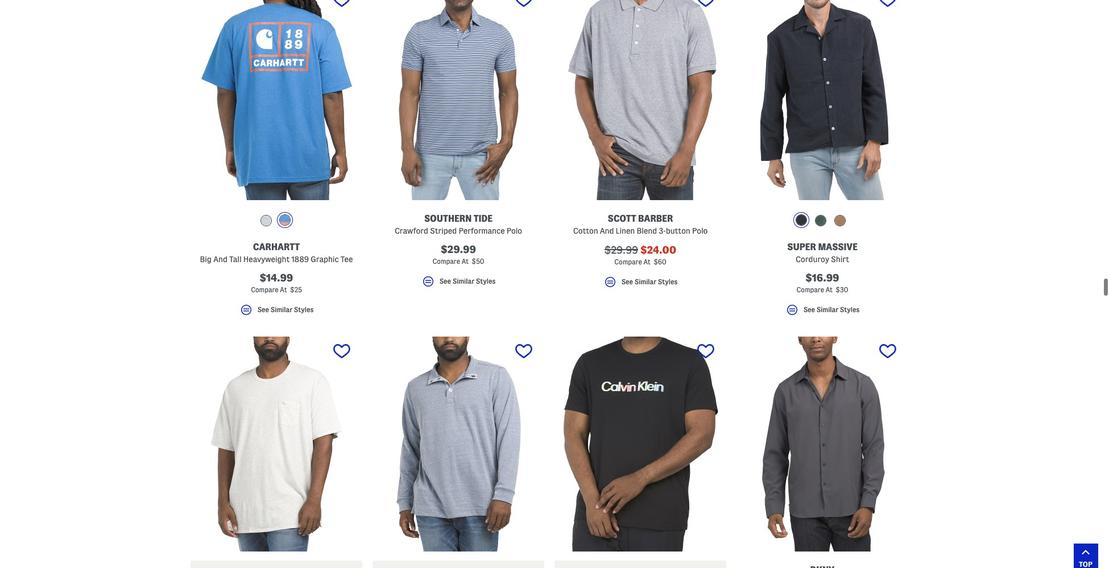 Task type: locate. For each thing, give the bounding box(es) containing it.
$29.99 inside $29.99 compare at              $50
[[441, 244, 476, 255]]

massive
[[819, 242, 858, 252]]

styles inside carhartt big and tall heavyweight 1889 graphic tee $14.99 compare at              $25 element
[[294, 306, 314, 314]]

styles down $60
[[658, 278, 678, 286]]

compare down $14.99
[[251, 286, 279, 293]]

see similar styles button
[[373, 275, 545, 293], [555, 275, 727, 294], [191, 303, 363, 322], [737, 303, 909, 322]]

see similar styles inside "scott barber cotton and linen blend 3-button polo compare at              $60" "element"
[[622, 278, 678, 286]]

see similar styles inside carhartt big and tall heavyweight 1889 graphic tee $14.99 compare at              $25 element
[[258, 306, 314, 314]]

styles down '$50'
[[476, 278, 496, 285]]

styles for super massive corduroy shirt $16.99 compare at              $30 element
[[840, 306, 860, 314]]

similar inside super massive corduroy shirt $16.99 compare at              $30 element
[[817, 306, 839, 314]]

see similar styles for the southern tide crawford striped performance polo $29.99 compare at              $50 element
[[440, 278, 496, 285]]

polo right the performance
[[507, 226, 522, 235]]

linen
[[616, 226, 635, 235]]

1 horizontal spatial polo
[[693, 226, 708, 235]]

similar down $60
[[635, 278, 657, 286]]

$50
[[472, 258, 485, 265]]

styles inside the southern tide crawford striped performance polo $29.99 compare at              $50 element
[[476, 278, 496, 285]]

corduroy
[[796, 255, 830, 264]]

see similar styles
[[440, 278, 496, 285], [622, 278, 678, 286], [258, 306, 314, 314], [804, 306, 860, 314]]

$25
[[290, 286, 302, 293]]

$30
[[836, 286, 849, 293]]

styles inside super massive corduroy shirt $16.99 compare at              $30 element
[[840, 306, 860, 314]]

similar inside "scott barber cotton and linen blend 3-button polo compare at              $60" "element"
[[635, 278, 657, 286]]

$29.99 up '$50'
[[441, 244, 476, 255]]

compare
[[433, 258, 460, 265], [615, 258, 642, 266], [251, 286, 279, 293], [797, 286, 825, 293]]

cotton
[[573, 226, 598, 235]]

$14.99
[[260, 272, 293, 283]]

list box
[[258, 212, 296, 231], [794, 212, 852, 231]]

$29.99
[[441, 244, 476, 255], [605, 245, 638, 255]]

1 horizontal spatial and
[[600, 226, 614, 235]]

see similar styles button for "scott barber cotton and linen blend 3-button polo compare at              $60" "element"
[[555, 275, 727, 294]]

see similar styles down '$50'
[[440, 278, 496, 285]]

see similar styles down $25
[[258, 306, 314, 314]]

barber
[[639, 214, 674, 223]]

see similar styles button down $14.99 compare at              $25
[[191, 303, 363, 322]]

big and tall heavyweight 1889 graphic tee image
[[191, 0, 363, 200]]

see similar styles button down $29.99 compare at              $50
[[373, 275, 545, 293]]

$29.99 down linen
[[605, 245, 638, 255]]

see down $14.99 compare at              $25
[[258, 306, 269, 314]]

styles inside "scott barber cotton and linen blend 3-button polo compare at              $60" "element"
[[658, 278, 678, 286]]

compare down $16.99
[[797, 286, 825, 293]]

1 vertical spatial and
[[214, 255, 228, 264]]

styles
[[476, 278, 496, 285], [658, 278, 678, 286], [294, 306, 314, 314], [840, 306, 860, 314]]

2 polo from the left
[[693, 226, 708, 235]]

big
[[200, 255, 212, 264]]

see similar styles button down $29.99 $24.00 compare at              $60
[[555, 275, 727, 294]]

similar for "scott barber cotton and linen blend 3-button polo compare at              $60" "element"
[[635, 278, 657, 286]]

scott barber cotton and linen blend 3-button polo compare at              $60 element
[[555, 0, 727, 294]]

styles for "scott barber cotton and linen blend 3-button polo compare at              $60" "element"
[[658, 278, 678, 286]]

list box up the carhartt
[[258, 212, 296, 231]]

0 horizontal spatial and
[[214, 255, 228, 264]]

navy image
[[796, 214, 808, 226]]

similar
[[453, 278, 475, 285], [635, 278, 657, 286], [271, 306, 293, 314], [817, 306, 839, 314]]

compare inside $14.99 compare at              $25
[[251, 286, 279, 293]]

see inside super massive corduroy shirt $16.99 compare at              $30 element
[[804, 306, 815, 314]]

scott
[[608, 214, 637, 223]]

similar down $25
[[271, 306, 293, 314]]

see similar styles down $60
[[622, 278, 678, 286]]

styles for the southern tide crawford striped performance polo $29.99 compare at              $50 element
[[476, 278, 496, 285]]

polo
[[507, 226, 522, 235], [693, 226, 708, 235]]

see inside "scott barber cotton and linen blend 3-button polo compare at              $60" "element"
[[622, 278, 633, 286]]

southern tide crawford striped performance polo $29.99 compare at              $50 element
[[373, 0, 545, 293]]

compare inside $16.99 compare at              $30
[[797, 286, 825, 293]]

super massive corduroy shirt
[[788, 242, 858, 264]]

1 polo from the left
[[507, 226, 522, 235]]

0 horizontal spatial $29.99
[[441, 244, 476, 255]]

list box for $14.99
[[258, 212, 296, 231]]

compare down striped
[[433, 258, 460, 265]]

see similar styles down $30
[[804, 306, 860, 314]]

$29.99 inside $29.99 $24.00 compare at              $60
[[605, 245, 638, 255]]

see similar styles inside the southern tide crawford striped performance polo $29.99 compare at              $50 element
[[440, 278, 496, 285]]

compare down linen
[[615, 258, 642, 266]]

see similar styles button down $16.99 compare at              $30
[[737, 303, 909, 322]]

reveal designer compare at              $20 element
[[555, 337, 727, 569]]

reveal designer $16.99 compare at              $35 element
[[191, 337, 363, 569]]

polo right button
[[693, 226, 708, 235]]

and left linen
[[600, 226, 614, 235]]

similar down $30
[[817, 306, 839, 314]]

tall
[[229, 255, 242, 264]]

$29.99 $24.00 compare at              $60
[[605, 245, 677, 266]]

corduroy shirt image
[[737, 0, 909, 200]]

and right big
[[214, 255, 228, 264]]

super
[[788, 242, 817, 252]]

blend
[[637, 226, 657, 235]]

cotton and linen blend 3-button polo image
[[555, 0, 727, 200]]

see
[[440, 278, 451, 285], [622, 278, 633, 286], [258, 306, 269, 314], [804, 306, 815, 314]]

1889
[[292, 255, 309, 264]]

1 horizontal spatial list box
[[794, 212, 852, 231]]

see down $29.99 compare at              $50
[[440, 278, 451, 285]]

styles down $30
[[840, 306, 860, 314]]

list box inside carhartt big and tall heavyweight 1889 graphic tee $14.99 compare at              $25 element
[[258, 212, 296, 231]]

marine blue image
[[279, 214, 291, 226]]

similar inside the southern tide crawford striped performance polo $29.99 compare at              $50 element
[[453, 278, 475, 285]]

top link
[[1074, 544, 1099, 569]]

compare inside $29.99 compare at              $50
[[433, 258, 460, 265]]

carhartt big and tall heavyweight 1889 graphic tee
[[200, 242, 353, 264]]

similar for the southern tide crawford striped performance polo $29.99 compare at              $50 element
[[453, 278, 475, 285]]

list box up 'massive'
[[794, 212, 852, 231]]

1 list box from the left
[[258, 212, 296, 231]]

and inside scott barber cotton and linen blend 3-button polo
[[600, 226, 614, 235]]

see inside carhartt big and tall heavyweight 1889 graphic tee $14.99 compare at              $25 element
[[258, 306, 269, 314]]

and
[[600, 226, 614, 235], [214, 255, 228, 264]]

$60
[[654, 258, 667, 266]]

compare for $16.99
[[797, 286, 825, 293]]

see down $29.99 $24.00 compare at              $60
[[622, 278, 633, 286]]

similar down '$50'
[[453, 278, 475, 285]]

0 horizontal spatial list box
[[258, 212, 296, 231]]

crawford
[[395, 226, 428, 235]]

list box inside super massive corduroy shirt $16.99 compare at              $30 element
[[794, 212, 852, 231]]

tan image
[[835, 215, 846, 226]]

see similar styles button for the southern tide crawford striped performance polo $29.99 compare at              $50 element
[[373, 275, 545, 293]]

graphic
[[311, 255, 339, 264]]

see inside the southern tide crawford striped performance polo $29.99 compare at              $50 element
[[440, 278, 451, 285]]

see similar styles inside super massive corduroy shirt $16.99 compare at              $30 element
[[804, 306, 860, 314]]

1 horizontal spatial $29.99
[[605, 245, 638, 255]]

0 vertical spatial and
[[600, 226, 614, 235]]

2 list box from the left
[[794, 212, 852, 231]]

similar inside carhartt big and tall heavyweight 1889 graphic tee $14.99 compare at              $25 element
[[271, 306, 293, 314]]

$29.99 for $24.00
[[605, 245, 638, 255]]

0 horizontal spatial polo
[[507, 226, 522, 235]]

see similar styles for "scott barber cotton and linen blend 3-button polo compare at              $60" "element"
[[622, 278, 678, 286]]

tee
[[341, 255, 353, 264]]

styles down $25
[[294, 306, 314, 314]]

see down $16.99 compare at              $30
[[804, 306, 815, 314]]



Task type: describe. For each thing, give the bounding box(es) containing it.
$29.99 compare at              $50
[[433, 244, 485, 265]]

$16.99 compare at              $30
[[797, 272, 849, 293]]

$29.99 for compare
[[441, 244, 476, 255]]

dkny compare at              $34 element
[[737, 337, 909, 569]]

super massive corduroy shirt $16.99 compare at              $30 element
[[737, 0, 909, 322]]

see for super massive corduroy shirt $16.99 compare at              $30 element
[[804, 306, 815, 314]]

carhartt
[[253, 242, 300, 252]]

striped
[[430, 226, 457, 235]]

see similar styles for super massive corduroy shirt $16.99 compare at              $30 element
[[804, 306, 860, 314]]

compare inside $29.99 $24.00 compare at              $60
[[615, 258, 642, 266]]

southern
[[425, 214, 472, 223]]

reveal designer compare at              $100 element
[[373, 337, 545, 569]]

carhartt big and tall heavyweight 1889 graphic tee $14.99 compare at              $25 element
[[191, 0, 363, 322]]

see similar styles button for super massive corduroy shirt $16.99 compare at              $30 element
[[737, 303, 909, 322]]

heather grey image
[[260, 215, 272, 226]]

list box for $16.99
[[794, 212, 852, 231]]

tide
[[474, 214, 493, 223]]

pine image
[[815, 215, 827, 226]]

and inside carhartt big and tall heavyweight 1889 graphic tee
[[214, 255, 228, 264]]

styles for carhartt big and tall heavyweight 1889 graphic tee $14.99 compare at              $25 element at the left of page
[[294, 306, 314, 314]]

see for "scott barber cotton and linen blend 3-button polo compare at              $60" "element"
[[622, 278, 633, 286]]

similar for super massive corduroy shirt $16.99 compare at              $30 element
[[817, 306, 839, 314]]

polo inside southern tide crawford striped performance polo
[[507, 226, 522, 235]]

big and tall bali beach crew neck tee image
[[191, 337, 363, 552]]

3-
[[659, 226, 666, 235]]

compare for $14.99
[[251, 286, 279, 293]]

$14.99 compare at              $25
[[251, 272, 302, 293]]

top
[[1080, 560, 1093, 568]]

$24.00
[[641, 245, 677, 255]]

compare for $29.99
[[433, 258, 460, 265]]

polo inside scott barber cotton and linen blend 3-button polo
[[693, 226, 708, 235]]

$16.99
[[806, 272, 840, 283]]

crawford striped performance polo image
[[373, 0, 545, 200]]

button
[[666, 226, 691, 235]]

see for the southern tide crawford striped performance polo $29.99 compare at              $50 element
[[440, 278, 451, 285]]

heavyweight
[[243, 255, 290, 264]]

similar for carhartt big and tall heavyweight 1889 graphic tee $14.99 compare at              $25 element at the left of page
[[271, 306, 293, 314]]

see similar styles button for carhartt big and tall heavyweight 1889 graphic tee $14.99 compare at              $25 element at the left of page
[[191, 303, 363, 322]]

see similar styles for carhartt big and tall heavyweight 1889 graphic tee $14.99 compare at              $25 element at the left of page
[[258, 306, 314, 314]]

performance
[[459, 226, 505, 235]]

shirt
[[831, 255, 850, 264]]

scott barber cotton and linen blend 3-button polo
[[573, 214, 708, 235]]

southern tide crawford striped performance polo
[[395, 214, 522, 235]]

see for carhartt big and tall heavyweight 1889 graphic tee $14.99 compare at              $25 element at the left of page
[[258, 306, 269, 314]]



Task type: vqa. For each thing, say whether or not it's contained in the screenshot.
The 'Styles'
yes



